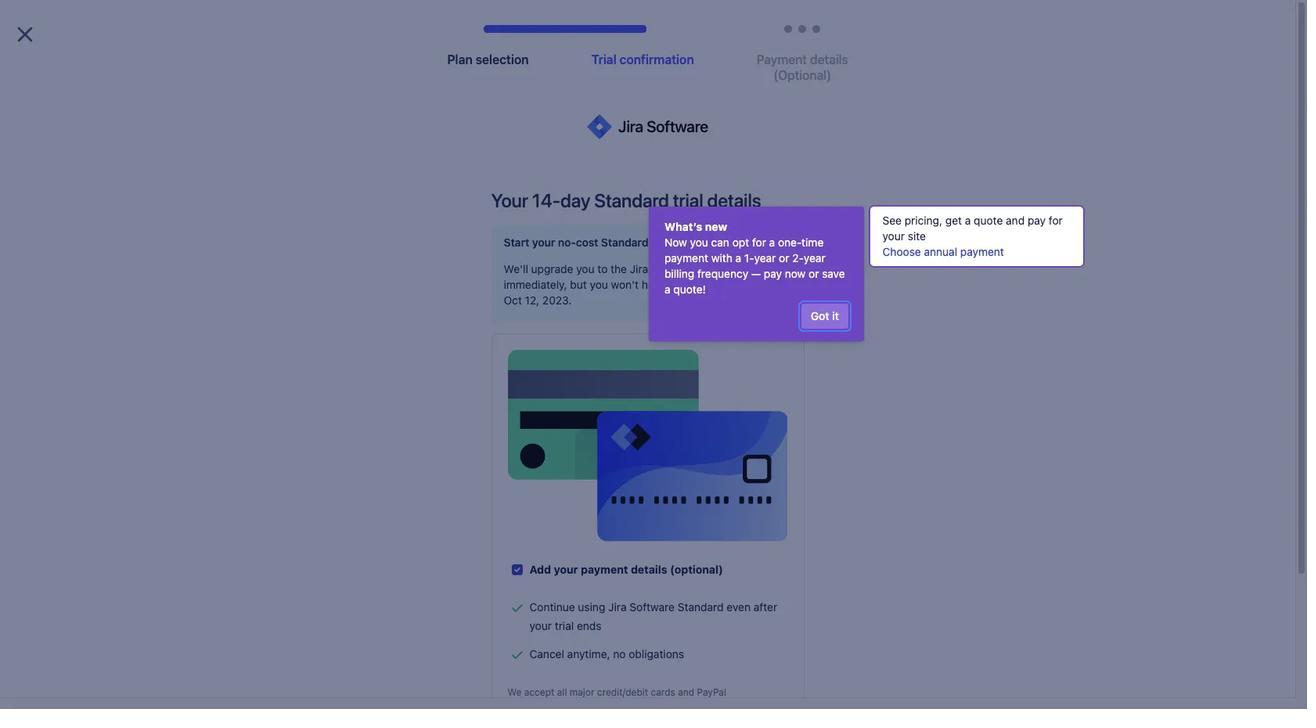 Task type: describe. For each thing, give the bounding box(es) containing it.
1 horizontal spatial trial
[[651, 236, 671, 249]]

plan
[[748, 263, 770, 276]]

pay inside see pricing, get a quote and pay for your site choose annual payment
[[1028, 214, 1046, 227]]

start your no-cost standard trial today
[[504, 236, 703, 249]]

get for see pricing, get a quote and pay for your site
[[946, 214, 962, 227]]

cancel for cancel subscriptions
[[705, 384, 741, 397]]

now
[[785, 267, 806, 280]]

2023
[[542, 294, 569, 307]]

1 vertical spatial details
[[707, 189, 761, 211]]

see for see pricing, get a quote and pay for your site choose annual payment
[[883, 214, 902, 227]]

products
[[739, 139, 784, 152]]

new
[[705, 220, 728, 233]]

active
[[379, 187, 413, 199]]

pay inside see pricing, get a quote and pay for your site
[[1028, 214, 1046, 227]]

payment
[[757, 52, 807, 67]]

team's
[[528, 139, 562, 152]]

ends
[[577, 619, 602, 632]]

have
[[642, 278, 666, 291]]

cards
[[651, 686, 676, 698]]

2 horizontal spatial trial
[[673, 189, 703, 211]]

even after your trial ends
[[530, 600, 778, 632]]

cancel subscriptions button
[[696, 378, 823, 403]]

opt
[[733, 236, 749, 249]]

accept
[[524, 686, 555, 698]]

terryturtle85
[[417, 65, 481, 78]]

selection
[[476, 52, 529, 67]]

plan selection
[[447, 52, 529, 67]]

1 horizontal spatial jira software
[[619, 117, 708, 135]]

confirmation
[[620, 52, 694, 67]]

using
[[578, 600, 605, 614]]

the
[[611, 263, 627, 276]]

choose
[[883, 245, 921, 258]]

all
[[557, 686, 567, 698]]

price
[[692, 254, 714, 266]]

payment details (optional)
[[757, 52, 848, 82]]

annual
[[924, 245, 958, 258]]

even
[[727, 600, 751, 614]]

software up more
[[647, 117, 708, 135]]

your 14-day standard trial details
[[491, 189, 761, 211]]

billing
[[572, 14, 604, 28]]

cancel anytime, no obligations
[[530, 647, 684, 661]]

immediately,
[[504, 278, 567, 291]]

settings link
[[614, 9, 667, 34]]

want to maximize your team's collaboration? add more atlassian products
[[410, 139, 784, 152]]

save
[[822, 267, 845, 280]]

we accept all major credit/debit cards and paypal
[[508, 686, 726, 698]]

no-
[[558, 236, 576, 249]]

pricing, for see pricing, get a quote and pay for your site
[[905, 214, 943, 227]]

enable image for continue using jira software
[[508, 598, 526, 636]]

see for see pricing, get a quote and pay for your site
[[883, 214, 902, 227]]

plan immediately, but you won't have to pay anything until oct 12, 2023 .
[[504, 263, 771, 307]]

security link
[[509, 9, 561, 34]]

active subscriptions
[[379, 187, 493, 199]]

no
[[613, 647, 626, 661]]

for for see pricing, get a quote and pay for your site
[[1049, 214, 1063, 227]]

credit/debit
[[597, 686, 648, 698]]

pay inside what's new now you can opt for a one-time payment with a 1-year or 2-year billing frequency — pay now or save a quote!
[[764, 267, 782, 280]]

your inside even after your trial ends
[[530, 619, 552, 632]]

security
[[513, 14, 556, 28]]

3 0 from the left
[[715, 268, 722, 281]]

jira right the using
[[608, 600, 627, 614]]

got it button
[[802, 304, 849, 329]]

want
[[410, 139, 436, 152]]

until
[[749, 278, 771, 291]]

1 vertical spatial or
[[809, 267, 819, 280]]

and for see pricing, get a quote and pay for your site choose annual payment
[[1006, 214, 1025, 227]]

got it
[[811, 309, 839, 323]]

we'll
[[504, 263, 528, 276]]

0 horizontal spatial add
[[530, 563, 551, 576]]

products
[[451, 14, 498, 28]]

won't
[[611, 278, 639, 291]]

with
[[711, 251, 733, 265]]

manage
[[690, 327, 732, 341]]

see pricing, get a quote and pay for your site
[[883, 214, 1063, 243]]

quote for see pricing, get a quote and pay for your site choose annual payment
[[974, 214, 1003, 227]]

details inside payment details (optional)
[[810, 52, 848, 67]]

for for see pricing, get a quote and pay for your site choose annual payment
[[1049, 214, 1063, 227]]

products link
[[446, 9, 502, 34]]

add your payment details (optional)
[[530, 563, 723, 576]]

1 vertical spatial you
[[576, 263, 595, 276]]

1-
[[744, 251, 754, 265]]

quote for see pricing, get a quote and pay for your site
[[974, 214, 1003, 227]]

terryturtle85 link
[[417, 63, 481, 81]]

you for now
[[690, 236, 708, 249]]

2-
[[792, 251, 804, 265]]

payment inside see pricing, get a quote and pay for your site choose annual payment
[[961, 245, 1004, 258]]

jira right the
[[630, 263, 648, 276]]

trial confirmation
[[592, 52, 694, 67]]

14-
[[532, 189, 561, 211]]

(optional)
[[774, 68, 832, 82]]

0 vertical spatial or
[[779, 251, 790, 265]]

trial inside even after your trial ends
[[555, 619, 574, 632]]

2 year from the left
[[804, 251, 826, 265]]



Task type: locate. For each thing, give the bounding box(es) containing it.
0 vertical spatial details
[[810, 52, 848, 67]]

after
[[754, 600, 778, 614]]

and for see pricing, get a quote and pay for your site
[[1006, 214, 1025, 227]]

pay
[[1028, 214, 1046, 227], [1028, 214, 1046, 227], [764, 267, 782, 280], [682, 278, 700, 291]]

0 horizontal spatial payment
[[581, 563, 628, 576]]

pay inside plan immediately, but you won't have to pay anything until oct 12, 2023 .
[[682, 278, 700, 291]]

quote!
[[674, 283, 706, 296]]

pricing, for see pricing, get a quote and pay for your site choose annual payment
[[905, 214, 943, 227]]

1 horizontal spatial .
[[705, 268, 708, 281]]

2 horizontal spatial to
[[669, 278, 679, 291]]

jira down active subscriptions in the left of the page
[[422, 220, 448, 238]]

. right $
[[705, 268, 708, 281]]

see
[[883, 214, 902, 227], [883, 214, 902, 227]]

jira
[[619, 117, 643, 135], [422, 220, 448, 238], [630, 263, 648, 276], [608, 600, 627, 614]]

0 vertical spatial cancel
[[705, 384, 741, 397]]

software down your
[[452, 220, 515, 238]]

2 vertical spatial you
[[590, 278, 608, 291]]

2 vertical spatial trial
[[555, 619, 574, 632]]

0 vertical spatial jira software
[[619, 117, 708, 135]]

start
[[504, 236, 530, 249]]

your
[[491, 189, 528, 211]]

standard up we'll upgrade you to the jira software standard
[[601, 236, 649, 249]]

get for see pricing, get a quote and pay for your site choose annual payment
[[946, 214, 962, 227]]

cancel inside button
[[705, 384, 741, 397]]

1 year from the left
[[754, 251, 776, 265]]

add up "continue"
[[530, 563, 551, 576]]

. down but
[[569, 294, 572, 307]]

. inside plan immediately, but you won't have to pay anything until oct 12, 2023 .
[[569, 294, 572, 307]]

jira software down active subscriptions in the left of the page
[[422, 220, 515, 238]]

anytime,
[[567, 647, 610, 661]]

get inside see pricing, get a quote and pay for your site
[[946, 214, 962, 227]]

. inside price estimate $ 0 . 0 0
[[705, 268, 708, 281]]

—
[[752, 267, 761, 280]]

0 horizontal spatial to
[[439, 139, 449, 152]]

software up 'have'
[[651, 263, 696, 276]]

payment inside what's new now you can opt for a one-time payment with a 1-year or 2-year billing frequency — pay now or save a quote!
[[665, 251, 709, 265]]

year
[[754, 251, 776, 265], [804, 251, 826, 265]]

we
[[508, 686, 522, 698]]

subscriptions
[[415, 187, 493, 199], [744, 384, 814, 397]]

banner
[[0, 0, 1307, 44]]

quote
[[974, 214, 1003, 227], [974, 214, 1003, 227]]

upgrade
[[531, 263, 573, 276]]

0 horizontal spatial .
[[569, 294, 572, 307]]

1 vertical spatial enable image
[[508, 645, 526, 664]]

price estimate $ 0 . 0 0
[[692, 254, 755, 281]]

1 horizontal spatial payment
[[665, 251, 709, 265]]

pricing, inside see pricing, get a quote and pay for your site choose annual payment
[[905, 214, 943, 227]]

it
[[832, 309, 839, 323]]

and inside see pricing, get a quote and pay for your site
[[1006, 214, 1025, 227]]

see inside see pricing, get a quote and pay for your site
[[883, 214, 902, 227]]

day
[[560, 189, 591, 211]]

subscriptions for cancel subscriptions
[[744, 384, 814, 397]]

close image
[[13, 22, 38, 47]]

continue using jira software standard
[[530, 600, 724, 614]]

site for see pricing, get a quote and pay for your site choose annual payment
[[908, 229, 926, 243]]

site inside see pricing, get a quote and pay for your site choose annual payment
[[908, 229, 926, 243]]

trial up what's
[[673, 189, 703, 211]]

pricing,
[[905, 214, 943, 227], [905, 214, 943, 227]]

0 horizontal spatial details
[[631, 563, 667, 576]]

subscriptions down users
[[744, 384, 814, 397]]

more
[[662, 139, 688, 152]]

site for see pricing, get a quote and pay for your site
[[908, 229, 926, 243]]

a inside see pricing, get a quote and pay for your site
[[965, 214, 971, 227]]

1 horizontal spatial year
[[804, 251, 826, 265]]

what's new now you can opt for a one-time payment with a 1-year or 2-year billing frequency — pay now or save a quote!
[[665, 220, 845, 296]]

1 horizontal spatial or
[[809, 267, 819, 280]]

to right want
[[439, 139, 449, 152]]

one-
[[778, 236, 802, 249]]

time
[[802, 236, 824, 249]]

or
[[779, 251, 790, 265], [809, 267, 819, 280]]

1 vertical spatial .
[[569, 294, 572, 307]]

0 vertical spatial trial
[[673, 189, 703, 211]]

2 enable image from the top
[[508, 645, 526, 664]]

today
[[674, 236, 703, 249]]

2 vertical spatial to
[[669, 278, 679, 291]]

1 vertical spatial trial
[[651, 236, 671, 249]]

$
[[692, 268, 698, 281]]

trial
[[592, 52, 617, 67]]

site
[[908, 229, 926, 243], [908, 229, 926, 243]]

major
[[570, 686, 595, 698]]

subscriptions for active subscriptions
[[415, 187, 493, 199]]

2 horizontal spatial payment
[[961, 245, 1004, 258]]

software down add your payment details (optional)
[[630, 600, 675, 614]]

subscriptions down maximize
[[415, 187, 493, 199]]

details up (optional)
[[810, 52, 848, 67]]

1 vertical spatial add
[[530, 563, 551, 576]]

0 horizontal spatial jira software
[[422, 220, 515, 238]]

global navigation element
[[9, 0, 1235, 43]]

jira up collaboration?
[[619, 117, 643, 135]]

for inside see pricing, get a quote and pay for your site choose annual payment
[[1049, 214, 1063, 227]]

users
[[734, 327, 763, 341]]

but
[[570, 278, 587, 291]]

you right but
[[590, 278, 608, 291]]

enable image for cancel anytime, no obligations
[[508, 645, 526, 664]]

to left the
[[598, 263, 608, 276]]

.
[[705, 268, 708, 281], [569, 294, 572, 307]]

1 0 from the left
[[698, 268, 705, 281]]

you up but
[[576, 263, 595, 276]]

1 enable image from the top
[[508, 598, 526, 636]]

0 horizontal spatial subscriptions
[[415, 187, 493, 199]]

standard
[[594, 189, 669, 211], [601, 236, 649, 249], [699, 263, 745, 276], [678, 600, 724, 614]]

you inside plan immediately, but you won't have to pay anything until oct 12, 2023 .
[[590, 278, 608, 291]]

0 vertical spatial you
[[690, 236, 708, 249]]

to right 'have'
[[669, 278, 679, 291]]

details up new at the right
[[707, 189, 761, 211]]

0 horizontal spatial or
[[779, 251, 790, 265]]

and
[[1006, 214, 1025, 227], [1006, 214, 1025, 227], [678, 686, 695, 698]]

we'll upgrade you to the jira software standard
[[504, 263, 745, 276]]

year down time at top
[[804, 251, 826, 265]]

cancel for cancel anytime, no obligations
[[530, 647, 564, 661]]

or right now
[[809, 267, 819, 280]]

you for but
[[590, 278, 608, 291]]

enable image up we
[[508, 645, 526, 664]]

cost
[[576, 236, 598, 249]]

cancel
[[705, 384, 741, 397], [530, 647, 564, 661]]

1 vertical spatial cancel
[[530, 647, 564, 661]]

oct
[[504, 294, 522, 307]]

cancel subscriptions
[[705, 384, 814, 397]]

0 horizontal spatial year
[[754, 251, 776, 265]]

can
[[711, 236, 730, 249]]

you up price
[[690, 236, 708, 249]]

frequency
[[698, 267, 749, 280]]

anything
[[703, 278, 746, 291]]

banner containing products
[[0, 0, 1307, 44]]

0 vertical spatial to
[[439, 139, 449, 152]]

paypal
[[697, 686, 726, 698]]

jira software up more
[[619, 117, 708, 135]]

your
[[502, 139, 525, 152], [883, 229, 905, 243], [883, 229, 905, 243], [532, 236, 555, 249], [554, 563, 578, 576], [530, 619, 552, 632]]

for inside what's new now you can opt for a one-time payment with a 1-year or 2-year billing frequency — pay now or save a quote!
[[752, 236, 766, 249]]

payment
[[961, 245, 1004, 258], [665, 251, 709, 265], [581, 563, 628, 576]]

0 horizontal spatial trial
[[555, 619, 574, 632]]

1 horizontal spatial cancel
[[705, 384, 741, 397]]

now
[[665, 236, 687, 249]]

0
[[698, 268, 705, 281], [708, 268, 715, 281], [715, 268, 722, 281]]

or left 2-
[[779, 251, 790, 265]]

trial down "continue"
[[555, 619, 574, 632]]

0 vertical spatial add
[[639, 139, 659, 152]]

a
[[965, 214, 971, 227], [965, 214, 971, 227], [769, 236, 775, 249], [736, 251, 742, 265], [665, 283, 671, 296]]

collaboration?
[[565, 139, 636, 152]]

payment down see pricing, get a quote and pay for your site
[[961, 245, 1004, 258]]

0 vertical spatial .
[[705, 268, 708, 281]]

jira software
[[619, 117, 708, 135], [422, 220, 515, 238]]

estimate
[[717, 254, 755, 266]]

you inside what's new now you can opt for a one-time payment with a 1-year or 2-year billing frequency — pay now or save a quote!
[[690, 236, 708, 249]]

enable image
[[508, 598, 526, 636], [508, 645, 526, 664]]

site inside see pricing, get a quote and pay for your site
[[908, 229, 926, 243]]

1 vertical spatial subscriptions
[[744, 384, 814, 397]]

enable image left "continue"
[[508, 598, 526, 636]]

(optional)
[[670, 563, 723, 576]]

subscriptions inside button
[[744, 384, 814, 397]]

a inside see pricing, get a quote and pay for your site choose annual payment
[[965, 214, 971, 227]]

and inside see pricing, get a quote and pay for your site choose annual payment
[[1006, 214, 1025, 227]]

got
[[811, 309, 830, 323]]

1 horizontal spatial to
[[598, 263, 608, 276]]

1 horizontal spatial subscriptions
[[744, 384, 814, 397]]

12,
[[525, 294, 540, 307]]

1 vertical spatial to
[[598, 263, 608, 276]]

0 vertical spatial enable image
[[508, 598, 526, 636]]

details up "continue using jira software standard"
[[631, 563, 667, 576]]

trial down what's
[[651, 236, 671, 249]]

you
[[690, 236, 708, 249], [576, 263, 595, 276], [590, 278, 608, 291]]

pricing, inside see pricing, get a quote and pay for your site
[[905, 214, 943, 227]]

get inside see pricing, get a quote and pay for your site choose annual payment
[[946, 214, 962, 227]]

add left more
[[639, 139, 659, 152]]

0 horizontal spatial cancel
[[530, 647, 564, 661]]

quote inside see pricing, get a quote and pay for your site
[[974, 214, 1003, 227]]

payment down today
[[665, 251, 709, 265]]

payment up the using
[[581, 563, 628, 576]]

software
[[647, 117, 708, 135], [452, 220, 515, 238], [651, 263, 696, 276], [630, 600, 675, 614]]

see pricing, get a quote and pay for your site choose annual payment
[[883, 214, 1063, 258]]

atlassian
[[691, 139, 736, 152]]

your inside see pricing, get a quote and pay for your site choose annual payment
[[883, 229, 905, 243]]

for inside see pricing, get a quote and pay for your site
[[1049, 214, 1063, 227]]

maximize
[[452, 139, 499, 152]]

billing
[[665, 267, 695, 280]]

standard up start your no-cost standard trial today
[[594, 189, 669, 211]]

2 0 from the left
[[708, 268, 715, 281]]

choose annual payment button
[[883, 244, 1004, 260]]

trial
[[673, 189, 703, 211], [651, 236, 671, 249], [555, 619, 574, 632]]

manage users
[[690, 327, 763, 341]]

1 vertical spatial jira software
[[422, 220, 515, 238]]

to inside plan immediately, but you won't have to pay anything until oct 12, 2023 .
[[669, 278, 679, 291]]

1 horizontal spatial details
[[707, 189, 761, 211]]

your inside see pricing, get a quote and pay for your site
[[883, 229, 905, 243]]

0 vertical spatial subscriptions
[[415, 187, 493, 199]]

see inside see pricing, get a quote and pay for your site choose annual payment
[[883, 214, 902, 227]]

year up — at right top
[[754, 251, 776, 265]]

obligations
[[629, 647, 684, 661]]

cancel up accept
[[530, 647, 564, 661]]

2 vertical spatial details
[[631, 563, 667, 576]]

cancel down manage users button
[[705, 384, 741, 397]]

quote inside see pricing, get a quote and pay for your site choose annual payment
[[974, 214, 1003, 227]]

standard down "(optional)"
[[678, 600, 724, 614]]

2 horizontal spatial details
[[810, 52, 848, 67]]

1 horizontal spatial add
[[639, 139, 659, 152]]

standard up the anything
[[699, 263, 745, 276]]

settings
[[619, 14, 662, 28]]

billing link
[[567, 9, 608, 34]]

manage users button
[[681, 322, 772, 347]]



Task type: vqa. For each thing, say whether or not it's contained in the screenshot.
access in the the "jira-software-users-terryturtle85 Grants access to Jira Software on terryturtle85"
no



